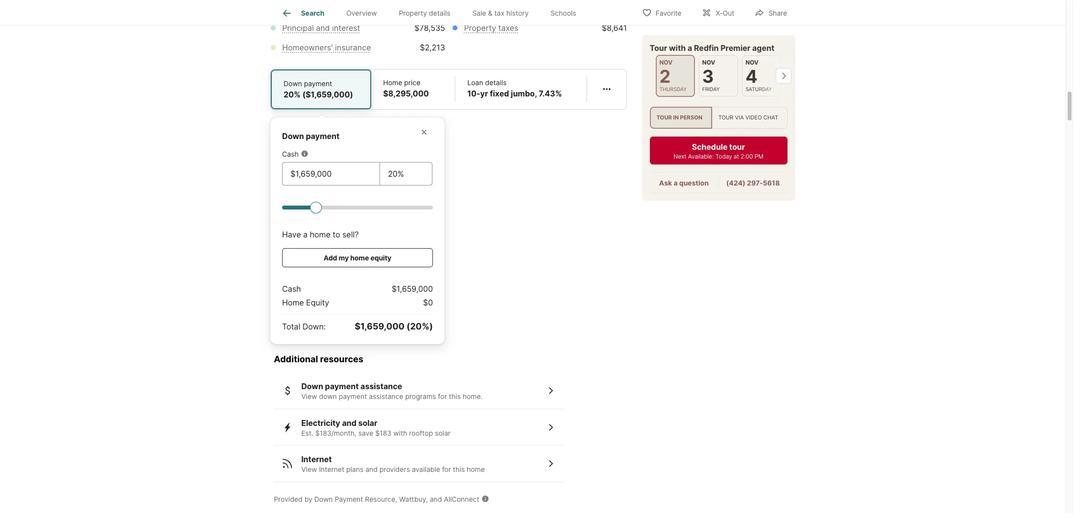 Task type: describe. For each thing, give the bounding box(es) containing it.
history
[[506, 9, 529, 17]]

at
[[734, 153, 739, 160]]

1 vertical spatial internet
[[319, 465, 344, 474]]

sale & tax history
[[472, 9, 529, 17]]

0 vertical spatial internet
[[301, 455, 332, 464]]

sell?
[[342, 230, 359, 239]]

friday
[[703, 86, 720, 93]]

$183
[[375, 429, 391, 437]]

payment
[[335, 495, 363, 503]]

total
[[282, 322, 300, 331]]

with inside electricity and solar est. $183/month, save                  $183 with rooftop solar
[[393, 429, 407, 437]]

homeowners' insurance
[[282, 43, 371, 52]]

in
[[673, 114, 679, 121]]

by
[[304, 495, 312, 503]]

x-out
[[716, 9, 734, 17]]

tour in person
[[657, 114, 703, 121]]

have a home to sell?
[[282, 230, 359, 239]]

nov 3 friday
[[703, 59, 720, 93]]

resource,
[[365, 495, 397, 503]]

property taxes link
[[464, 23, 518, 33]]

ask a question link
[[659, 179, 709, 187]]

schools
[[551, 9, 576, 17]]

Down Payment Slider range field
[[282, 201, 433, 213]]

3
[[703, 66, 714, 87]]

a for ask a question
[[674, 179, 678, 187]]

plans
[[346, 465, 364, 474]]

7.43%
[[539, 89, 562, 98]]

down right "by"
[[314, 495, 333, 503]]

programs
[[405, 392, 436, 401]]

nov for 2
[[660, 59, 673, 66]]

loan
[[467, 78, 483, 87]]

out
[[723, 9, 734, 17]]

tour with a redfin premier agent
[[650, 43, 775, 53]]

resources
[[320, 354, 363, 364]]

tour via video chat
[[719, 114, 779, 121]]

ask
[[659, 179, 672, 187]]

next
[[674, 153, 687, 160]]

total down:
[[282, 322, 326, 331]]

2
[[660, 66, 671, 87]]

$2,213
[[420, 43, 445, 52]]

297-
[[747, 179, 763, 187]]

x-out button
[[694, 2, 743, 22]]

favorite button
[[634, 2, 690, 22]]

home equity
[[282, 298, 329, 307]]

principal and interest
[[282, 23, 360, 33]]

person
[[680, 114, 703, 121]]

tax
[[494, 9, 505, 17]]

search link
[[281, 7, 324, 19]]

0 vertical spatial solar
[[358, 418, 377, 428]]

down payment 20% ($1,659,000)
[[284, 79, 353, 99]]

1 horizontal spatial with
[[669, 43, 686, 53]]

payment for down payment 20% ($1,659,000)
[[304, 79, 332, 88]]

2:00
[[741, 153, 753, 160]]

share
[[769, 9, 787, 17]]

principal
[[282, 23, 314, 33]]

est.
[[301, 429, 313, 437]]

down for down payment
[[282, 131, 304, 141]]

$1,659,000 for $1,659,000
[[392, 284, 433, 294]]

equity
[[306, 298, 329, 307]]

question
[[679, 179, 709, 187]]

down:
[[303, 322, 326, 331]]

20%
[[284, 90, 301, 99]]

schedule
[[692, 142, 728, 152]]

(424) 297-5618 link
[[727, 179, 780, 187]]

down
[[319, 392, 337, 401]]

down for down payment 20% ($1,659,000)
[[284, 79, 302, 88]]

equity
[[370, 254, 391, 262]]

my
[[339, 254, 349, 262]]

1 cash from the top
[[282, 150, 299, 158]]

home for home price $8,295,000
[[383, 78, 402, 87]]

tour
[[730, 142, 745, 152]]

overview tab
[[335, 1, 388, 25]]

allconnect
[[444, 495, 479, 503]]

nov 2 thursday
[[660, 59, 687, 93]]

search
[[301, 9, 324, 17]]

(424) 297-5618
[[727, 179, 780, 187]]

schools tab
[[540, 1, 587, 25]]

video
[[746, 114, 762, 121]]

additional resources
[[274, 354, 363, 364]]

down payment assistance view down payment assistance programs for this home.
[[301, 382, 483, 401]]

details for loan details 10-yr fixed jumbo, 7.43%
[[485, 78, 507, 87]]

premier
[[721, 43, 751, 53]]

nov 4 saturday
[[746, 59, 772, 93]]

home for home equity
[[282, 298, 304, 307]]

&
[[488, 9, 493, 17]]

thursday
[[660, 86, 687, 93]]

1 vertical spatial solar
[[435, 429, 451, 437]]



Task type: vqa. For each thing, say whether or not it's contained in the screenshot.
Equity
yes



Task type: locate. For each thing, give the bounding box(es) containing it.
tour for tour via video chat
[[719, 114, 734, 121]]

1 vertical spatial $1,659,000
[[355, 321, 405, 331]]

internet
[[301, 455, 332, 464], [319, 465, 344, 474]]

sale
[[472, 9, 486, 17]]

property inside tab
[[399, 9, 427, 17]]

provided by down payment resource, wattbuy, and allconnect
[[274, 495, 479, 503]]

0 vertical spatial details
[[429, 9, 450, 17]]

1 vertical spatial home
[[350, 254, 369, 262]]

wattbuy,
[[399, 495, 428, 503]]

details inside loan details 10-yr fixed jumbo, 7.43%
[[485, 78, 507, 87]]

nov
[[660, 59, 673, 66], [703, 59, 716, 66], [746, 59, 759, 66]]

2 horizontal spatial home
[[467, 465, 485, 474]]

payment inside $1,659,000 (20%) tooltip
[[306, 131, 340, 141]]

1 vertical spatial home
[[282, 298, 304, 307]]

this up allconnect
[[453, 465, 465, 474]]

homeowners' insurance link
[[282, 43, 371, 52]]

loan details 10-yr fixed jumbo, 7.43%
[[467, 78, 562, 98]]

redfin
[[694, 43, 719, 53]]

cash
[[282, 150, 299, 158], [282, 284, 301, 294]]

payment for down payment assistance view down payment assistance programs for this home.
[[325, 382, 359, 391]]

nov inside the nov 2 thursday
[[660, 59, 673, 66]]

home inside button
[[350, 254, 369, 262]]

interest
[[332, 23, 360, 33]]

for inside down payment assistance view down payment assistance programs for this home.
[[438, 392, 447, 401]]

solar right rooftop
[[435, 429, 451, 437]]

nov down 'agent'
[[746, 59, 759, 66]]

share button
[[747, 2, 795, 22]]

$1,659,000 for $1,659,000 (20%)
[[355, 321, 405, 331]]

$8,295,000
[[383, 89, 429, 98]]

1 vertical spatial with
[[393, 429, 407, 437]]

available:
[[688, 153, 714, 160]]

home inside $1,659,000 (20%) tooltip
[[282, 298, 304, 307]]

and inside internet view internet plans and providers available for this home
[[365, 465, 378, 474]]

1 vertical spatial this
[[453, 465, 465, 474]]

0 vertical spatial a
[[688, 43, 692, 53]]

home for a
[[310, 230, 330, 239]]

home price $8,295,000
[[383, 78, 429, 98]]

0 vertical spatial with
[[669, 43, 686, 53]]

internet down est.
[[301, 455, 332, 464]]

nov for 4
[[746, 59, 759, 66]]

0 horizontal spatial solar
[[358, 418, 377, 428]]

add my home equity
[[324, 254, 391, 262]]

insurance
[[335, 43, 371, 52]]

1 vertical spatial for
[[442, 465, 451, 474]]

agent
[[753, 43, 775, 53]]

sale & tax history tab
[[461, 1, 540, 25]]

property up $78,535 at the left top of the page
[[399, 9, 427, 17]]

1 horizontal spatial a
[[674, 179, 678, 187]]

solar up save
[[358, 418, 377, 428]]

1 vertical spatial assistance
[[369, 392, 403, 401]]

0 horizontal spatial home
[[310, 230, 330, 239]]

jumbo,
[[511, 89, 537, 98]]

available
[[412, 465, 440, 474]]

ask a question
[[659, 179, 709, 187]]

0 horizontal spatial nov
[[660, 59, 673, 66]]

x-
[[716, 9, 723, 17]]

0 horizontal spatial a
[[303, 230, 308, 239]]

1 view from the top
[[301, 392, 317, 401]]

payment right down
[[339, 392, 367, 401]]

and right plans
[[365, 465, 378, 474]]

this inside down payment assistance view down payment assistance programs for this home.
[[449, 392, 461, 401]]

home
[[310, 230, 330, 239], [350, 254, 369, 262], [467, 465, 485, 474]]

down inside down payment 20% ($1,659,000)
[[284, 79, 302, 88]]

electricity
[[301, 418, 340, 428]]

0 vertical spatial home
[[383, 78, 402, 87]]

with up the nov 2 thursday
[[669, 43, 686, 53]]

nov up thursday
[[660, 59, 673, 66]]

and
[[316, 23, 330, 33], [342, 418, 356, 428], [365, 465, 378, 474], [430, 495, 442, 503]]

$1,659,000 left (20%)
[[355, 321, 405, 331]]

and up '$183/month,'
[[342, 418, 356, 428]]

provided
[[274, 495, 303, 503]]

2 horizontal spatial nov
[[746, 59, 759, 66]]

home up total
[[282, 298, 304, 307]]

home up allconnect
[[467, 465, 485, 474]]

$1,659,000 (20%) tooltip
[[270, 110, 627, 344]]

nov for 3
[[703, 59, 716, 66]]

a for have a home to sell?
[[303, 230, 308, 239]]

tab list
[[270, 0, 595, 25]]

1 horizontal spatial home
[[350, 254, 369, 262]]

cash up the home equity
[[282, 284, 301, 294]]

2 cash from the top
[[282, 284, 301, 294]]

None text field
[[290, 168, 372, 180], [388, 168, 424, 180], [290, 168, 372, 180], [388, 168, 424, 180]]

tab list containing search
[[270, 0, 595, 25]]

property down sale
[[464, 23, 496, 33]]

yr
[[480, 89, 488, 98]]

1 horizontal spatial details
[[485, 78, 507, 87]]

details up $78,535 at the left top of the page
[[429, 9, 450, 17]]

next image
[[776, 68, 792, 84]]

(424)
[[727, 179, 746, 187]]

overview
[[346, 9, 377, 17]]

view inside down payment assistance view down payment assistance programs for this home.
[[301, 392, 317, 401]]

0 horizontal spatial home
[[282, 298, 304, 307]]

providers
[[380, 465, 410, 474]]

with right '$183'
[[393, 429, 407, 437]]

a right have
[[303, 230, 308, 239]]

details for property details
[[429, 9, 450, 17]]

nov inside nov 4 saturday
[[746, 59, 759, 66]]

3 nov from the left
[[746, 59, 759, 66]]

tour for tour in person
[[657, 114, 672, 121]]

have
[[282, 230, 301, 239]]

property details tab
[[388, 1, 461, 25]]

1 vertical spatial a
[[674, 179, 678, 187]]

down inside $1,659,000 (20%) tooltip
[[282, 131, 304, 141]]

internet left plans
[[319, 465, 344, 474]]

2 view from the top
[[301, 465, 317, 474]]

for inside internet view internet plans and providers available for this home
[[442, 465, 451, 474]]

1 nov from the left
[[660, 59, 673, 66]]

view inside internet view internet plans and providers available for this home
[[301, 465, 317, 474]]

home for my
[[350, 254, 369, 262]]

1 vertical spatial view
[[301, 465, 317, 474]]

nov inside nov 3 friday
[[703, 59, 716, 66]]

internet view internet plans and providers available for this home
[[301, 455, 485, 474]]

0 vertical spatial view
[[301, 392, 317, 401]]

0 horizontal spatial details
[[429, 9, 450, 17]]

down up down
[[301, 382, 323, 391]]

a
[[688, 43, 692, 53], [674, 179, 678, 187], [303, 230, 308, 239]]

down for down payment assistance view down payment assistance programs for this home.
[[301, 382, 323, 391]]

taxes
[[498, 23, 518, 33]]

fixed
[[490, 89, 509, 98]]

payment for down payment
[[306, 131, 340, 141]]

view left down
[[301, 392, 317, 401]]

property for property details
[[399, 9, 427, 17]]

for right programs
[[438, 392, 447, 401]]

1 horizontal spatial home
[[383, 78, 402, 87]]

save
[[358, 429, 373, 437]]

None button
[[656, 55, 695, 97], [699, 55, 738, 97], [742, 55, 782, 97], [656, 55, 695, 97], [699, 55, 738, 97], [742, 55, 782, 97]]

1 horizontal spatial nov
[[703, 59, 716, 66]]

2 vertical spatial a
[[303, 230, 308, 239]]

($1,659,000)
[[302, 90, 353, 99]]

home inside home price $8,295,000
[[383, 78, 402, 87]]

tour left in
[[657, 114, 672, 121]]

tour for tour with a redfin premier agent
[[650, 43, 667, 53]]

0 horizontal spatial property
[[399, 9, 427, 17]]

2 vertical spatial home
[[467, 465, 485, 474]]

0 vertical spatial assistance
[[361, 382, 402, 391]]

2 nov from the left
[[703, 59, 716, 66]]

1 vertical spatial property
[[464, 23, 496, 33]]

payment down ($1,659,000)
[[306, 131, 340, 141]]

$183/month,
[[315, 429, 356, 437]]

home
[[383, 78, 402, 87], [282, 298, 304, 307]]

for
[[438, 392, 447, 401], [442, 465, 451, 474]]

payment up ($1,659,000)
[[304, 79, 332, 88]]

payment
[[304, 79, 332, 88], [306, 131, 340, 141], [325, 382, 359, 391], [339, 392, 367, 401]]

$78,535
[[415, 23, 445, 33]]

home up $8,295,000
[[383, 78, 402, 87]]

this inside internet view internet plans and providers available for this home
[[453, 465, 465, 474]]

home inside internet view internet plans and providers available for this home
[[467, 465, 485, 474]]

cash down down payment
[[282, 150, 299, 158]]

and inside electricity and solar est. $183/month, save                  $183 with rooftop solar
[[342, 418, 356, 428]]

price
[[404, 78, 420, 87]]

down up the 20% at the left top
[[284, 79, 302, 88]]

this
[[449, 392, 461, 401], [453, 465, 465, 474]]

tour left the via
[[719, 114, 734, 121]]

a inside $1,659,000 (20%) tooltip
[[303, 230, 308, 239]]

property for property taxes
[[464, 23, 496, 33]]

pm
[[755, 153, 764, 160]]

details up fixed at the left top of the page
[[485, 78, 507, 87]]

a left redfin
[[688, 43, 692, 53]]

tour up 2
[[650, 43, 667, 53]]

this left home.
[[449, 392, 461, 401]]

property taxes
[[464, 23, 518, 33]]

0 vertical spatial this
[[449, 392, 461, 401]]

home right my at the left of the page
[[350, 254, 369, 262]]

payment inside down payment 20% ($1,659,000)
[[304, 79, 332, 88]]

view up "by"
[[301, 465, 317, 474]]

to
[[333, 230, 340, 239]]

$1,659,000 (20%)
[[355, 321, 433, 331]]

favorite
[[656, 9, 682, 17]]

down down the 20% at the left top
[[282, 131, 304, 141]]

$0
[[423, 298, 433, 307]]

0 horizontal spatial with
[[393, 429, 407, 437]]

and right wattbuy,
[[430, 495, 442, 503]]

via
[[735, 114, 744, 121]]

add
[[324, 254, 337, 262]]

0 vertical spatial home
[[310, 230, 330, 239]]

schedule tour next available: today at 2:00 pm
[[674, 142, 764, 160]]

additional
[[274, 354, 318, 364]]

down
[[284, 79, 302, 88], [282, 131, 304, 141], [301, 382, 323, 391], [314, 495, 333, 503]]

chat
[[764, 114, 779, 121]]

1 horizontal spatial property
[[464, 23, 496, 33]]

for right available
[[442, 465, 451, 474]]

details inside tab
[[429, 9, 450, 17]]

principal and interest link
[[282, 23, 360, 33]]

nov down redfin
[[703, 59, 716, 66]]

saturday
[[746, 86, 772, 93]]

0 vertical spatial $1,659,000
[[392, 284, 433, 294]]

tour
[[650, 43, 667, 53], [657, 114, 672, 121], [719, 114, 734, 121]]

5618
[[763, 179, 780, 187]]

home left to
[[310, 230, 330, 239]]

1 horizontal spatial solar
[[435, 429, 451, 437]]

down inside down payment assistance view down payment assistance programs for this home.
[[301, 382, 323, 391]]

0 vertical spatial cash
[[282, 150, 299, 158]]

rooftop
[[409, 429, 433, 437]]

list box
[[650, 107, 788, 129]]

$1,659,000 up the "$0"
[[392, 284, 433, 294]]

payment up down
[[325, 382, 359, 391]]

details
[[429, 9, 450, 17], [485, 78, 507, 87]]

1 vertical spatial cash
[[282, 284, 301, 294]]

home.
[[463, 392, 483, 401]]

1 vertical spatial details
[[485, 78, 507, 87]]

add my home equity button
[[282, 248, 433, 267]]

0 vertical spatial property
[[399, 9, 427, 17]]

and down search
[[316, 23, 330, 33]]

list box containing tour in person
[[650, 107, 788, 129]]

a right the ask
[[674, 179, 678, 187]]

0 vertical spatial for
[[438, 392, 447, 401]]

2 horizontal spatial a
[[688, 43, 692, 53]]



